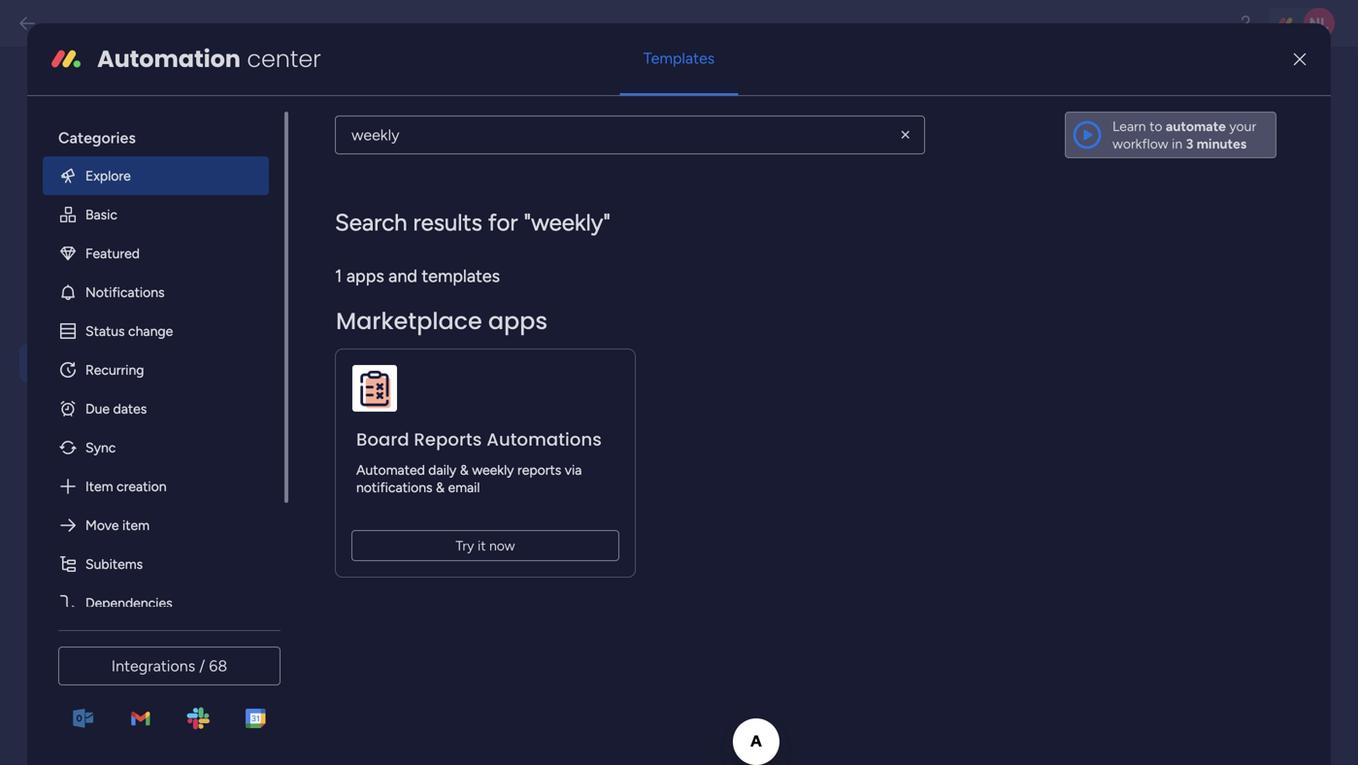 Task type: locate. For each thing, give the bounding box(es) containing it.
api v2 token
[[322, 88, 445, 114]]

apps
[[347, 265, 384, 286], [488, 305, 548, 337]]

0 vertical spatial app
[[465, 368, 489, 385]]

0 vertical spatial your
[[1230, 118, 1257, 134]]

the api documentation can be found at developers.monday.com
[[381, 266, 640, 305]]

apps right 1
[[347, 265, 384, 286]]

automated
[[356, 462, 425, 478]]

learn up workflow
[[1113, 118, 1147, 134]]

up
[[110, 481, 132, 502]]

categories
[[58, 128, 136, 147]]

0 horizontal spatial learn
[[34, 124, 70, 142]]

templates
[[422, 265, 500, 286]]

2 horizontal spatial your
[[1230, 118, 1257, 134]]

the
[[381, 266, 405, 283], [381, 368, 405, 385]]

1 vertical spatial apps
[[488, 305, 548, 337]]

subitems
[[85, 556, 143, 572]]

featured option
[[43, 234, 269, 273]]

0 vertical spatial the
[[381, 266, 405, 283]]

0 vertical spatial to
[[1150, 118, 1163, 134]]

1 vertical spatial your
[[588, 389, 617, 407]]

0 horizontal spatial app
[[381, 411, 405, 429]]

the up 'capabilities'
[[381, 368, 405, 385]]

apps down can
[[488, 305, 548, 337]]

in
[[322, 206, 333, 222]]

api
[[322, 88, 355, 114], [382, 141, 404, 159], [385, 206, 404, 222], [539, 206, 558, 222], [408, 266, 431, 283], [73, 353, 99, 373], [493, 368, 515, 385], [381, 433, 403, 451]]

app down 'capabilities'
[[381, 411, 405, 429]]

1 vertical spatial &
[[436, 479, 445, 496]]

1 the from the top
[[381, 266, 405, 283]]

administration
[[34, 83, 228, 118]]

0 vertical spatial apps
[[347, 265, 384, 286]]

regenerate button
[[635, 135, 711, 166]]

1 vertical spatial token
[[408, 141, 447, 159]]

token for api v2 token
[[389, 88, 445, 114]]

token right the v2
[[389, 88, 445, 114]]

token
[[389, 88, 445, 114], [408, 141, 447, 159]]

stats
[[126, 438, 164, 459]]

/
[[199, 657, 205, 675]]

monday icon image
[[342, 366, 360, 395]]

1 horizontal spatial learn
[[1113, 118, 1147, 134]]

1 vertical spatial to
[[511, 389, 525, 407]]

2 vertical spatial to
[[609, 411, 623, 429]]

1 vertical spatial in
[[458, 389, 469, 407]]

in left 'order'
[[458, 389, 469, 407]]

your inside your workflow in
[[1230, 118, 1257, 134]]

recurring option
[[43, 350, 269, 389]]

dependencies option
[[43, 583, 269, 622]]

general
[[73, 182, 133, 202]]

dependencies
[[85, 595, 173, 611]]

subitems option
[[43, 545, 269, 583]]

try it now
[[456, 537, 515, 554]]

your
[[1230, 118, 1257, 134], [588, 389, 617, 407], [662, 411, 691, 429]]

due dates
[[85, 400, 147, 417]]

creation
[[117, 478, 167, 495]]

2 horizontal spatial to
[[1150, 118, 1163, 134]]

the for the api documentation can be found at developers.monday.com
[[381, 266, 405, 283]]

1 horizontal spatial apps
[[488, 305, 548, 337]]

in
[[1172, 135, 1183, 152], [458, 389, 469, 407]]

email
[[448, 479, 480, 496]]

be
[[565, 266, 581, 283]]

to up very
[[511, 389, 525, 407]]

monday
[[408, 368, 461, 385], [621, 389, 673, 407]]

2 the from the top
[[381, 368, 405, 385]]

None search field
[[335, 115, 926, 154]]

you
[[556, 368, 580, 385]]

security
[[73, 310, 137, 331]]

try it now button
[[352, 530, 620, 561]]

1 apps and templates
[[335, 265, 500, 286]]

your down the powerful in the left of the page
[[588, 389, 617, 407]]

0 vertical spatial monday
[[408, 368, 461, 385]]

order
[[473, 389, 508, 407]]

& up email
[[460, 462, 469, 478]]

users
[[73, 267, 117, 288]]

api down status
[[73, 353, 99, 373]]

at
[[627, 266, 640, 283]]

0 horizontal spatial &
[[436, 479, 445, 496]]

item
[[122, 517, 150, 533]]

3
[[1186, 135, 1194, 152]]

tidy up button
[[19, 472, 245, 510]]

api left the v2
[[322, 88, 355, 114]]

there
[[407, 206, 437, 222]]

dapulse info image
[[342, 264, 361, 293]]

and
[[389, 265, 418, 286]]

app up 'order'
[[465, 368, 489, 385]]

new
[[358, 206, 382, 222]]

the right "dapulse info" icon
[[381, 266, 405, 283]]

explore option
[[43, 156, 269, 195]]

to up workflow
[[1150, 118, 1163, 134]]

found
[[585, 266, 623, 283]]

1 horizontal spatial your
[[662, 411, 691, 429]]

to
[[1150, 118, 1163, 134], [511, 389, 525, 407], [609, 411, 623, 429]]

learn left more
[[34, 124, 70, 142]]

token
[[407, 433, 443, 451]]

automation
[[97, 42, 241, 75]]

in left 3
[[1172, 135, 1183, 152]]

monday up 'capabilities'
[[408, 368, 461, 385]]

powerful
[[584, 368, 642, 385]]

1 horizontal spatial to
[[609, 411, 623, 429]]

0 horizontal spatial your
[[588, 389, 617, 407]]

api up developers.monday.com
[[408, 266, 431, 283]]

your right keep
[[662, 411, 691, 429]]

daily
[[429, 462, 457, 478]]

0 horizontal spatial apps
[[347, 265, 384, 286]]

token up "there"
[[408, 141, 447, 159]]

in inside the monday app api gives you powerful capabilities in order to enhance your monday app experience. it's very important to keep your api token secure.
[[458, 389, 469, 407]]

0 vertical spatial in
[[1172, 135, 1183, 152]]

tidy up
[[73, 481, 132, 502]]

capabilities
[[381, 389, 454, 407]]

apps for marketplace apps
[[488, 305, 548, 337]]

0 horizontal spatial in
[[458, 389, 469, 407]]

your workflow in
[[1113, 118, 1257, 152]]

1 vertical spatial the
[[381, 368, 405, 385]]

are
[[440, 206, 458, 222]]

due dates option
[[43, 389, 269, 428]]

developers.monday.com
[[381, 287, 540, 305]]

account
[[121, 652, 184, 673]]

& down daily
[[436, 479, 445, 496]]

to left keep
[[609, 411, 623, 429]]

api inside the api documentation can be found at developers.monday.com
[[408, 266, 431, 283]]

monday up keep
[[621, 389, 673, 407]]

1 vertical spatial monday
[[621, 389, 673, 407]]

move
[[85, 517, 119, 533]]

automation  center image
[[50, 43, 82, 75]]

basic
[[85, 206, 118, 223]]

app
[[465, 368, 489, 385], [381, 411, 405, 429]]

0 vertical spatial &
[[460, 462, 469, 478]]

status change option
[[43, 312, 269, 350]]

the inside the api documentation can be found at developers.monday.com
[[381, 266, 405, 283]]

reports
[[518, 462, 562, 478]]

0 vertical spatial token
[[389, 88, 445, 114]]

billing button
[[19, 387, 245, 425]]

gives
[[519, 368, 553, 385]]

usage stats button
[[19, 430, 245, 468]]

it's
[[487, 411, 506, 429]]

recurring
[[85, 362, 144, 378]]

your up minutes
[[1230, 118, 1257, 134]]

apps button
[[19, 558, 245, 596]]

try
[[456, 537, 474, 554]]

1 horizontal spatial in
[[1172, 135, 1183, 152]]

the inside the monday app api gives you powerful capabilities in order to enhance your monday app experience. it's very important to keep your api token secure.
[[381, 368, 405, 385]]

featured
[[85, 245, 140, 262]]

customization
[[73, 224, 186, 245]]

status change
[[85, 323, 173, 339]]

&
[[460, 462, 469, 478], [436, 479, 445, 496]]

clear search image
[[897, 126, 915, 143]]

dates
[[113, 400, 147, 417]]



Task type: vqa. For each thing, say whether or not it's contained in the screenshot.
ADMINISTRATION
yes



Task type: describe. For each thing, give the bounding box(es) containing it.
users button
[[19, 259, 245, 297]]

customization button
[[19, 216, 245, 254]]

permissions button
[[19, 601, 245, 639]]

keep
[[627, 411, 658, 429]]

68
[[209, 657, 227, 675]]

enhance
[[529, 389, 584, 407]]

reports
[[414, 427, 482, 452]]

move item
[[85, 517, 150, 533]]

status
[[85, 323, 125, 339]]

Search for a column type search field
[[335, 115, 926, 154]]

categories heading
[[43, 111, 269, 156]]

the for the monday app api gives you powerful capabilities in order to enhance your monday app experience. it's very important to keep your api token secure.
[[381, 368, 405, 385]]

cross account copier
[[72, 652, 184, 699]]

move item option
[[43, 506, 269, 545]]

integrations / 68
[[111, 657, 227, 675]]

search results for "weekly"
[[335, 208, 611, 236]]

the monday app api gives you powerful capabilities in order to enhance your monday app experience. it's very important to keep your api token secure.
[[381, 368, 691, 451]]

api right personal
[[382, 141, 404, 159]]

integrations / 68 button
[[58, 647, 281, 686]]

automate
[[1166, 118, 1227, 134]]

change
[[128, 323, 173, 339]]

"weekly"
[[524, 208, 611, 236]]

3 minutes
[[1186, 135, 1247, 152]]

1 vertical spatial app
[[381, 411, 405, 429]]

security button
[[19, 302, 245, 339]]

basic option
[[43, 195, 269, 234]]

2 vertical spatial your
[[662, 411, 691, 429]]

content directory button
[[19, 515, 245, 553]]

results
[[413, 208, 482, 236]]

api button
[[19, 344, 245, 382]]

can
[[538, 266, 561, 283]]

billing
[[73, 395, 118, 416]]

personal
[[488, 206, 536, 222]]

permissions
[[73, 609, 164, 630]]

explore
[[85, 167, 131, 184]]

content
[[73, 523, 137, 544]]

api right new at the left of the page
[[385, 206, 404, 222]]

1 horizontal spatial monday
[[621, 389, 673, 407]]

api left tokens
[[539, 206, 558, 222]]

board
[[356, 427, 409, 452]]

notifications
[[85, 284, 165, 300]]

general button
[[19, 173, 245, 211]]

usage stats
[[73, 438, 164, 459]]

token for personal api token
[[408, 141, 447, 159]]

1 horizontal spatial app
[[465, 368, 489, 385]]

back to workspace image
[[17, 14, 37, 33]]

cross account copier button
[[19, 643, 245, 708]]

it
[[478, 537, 486, 554]]

categories list box
[[43, 111, 288, 622]]

only
[[461, 206, 485, 222]]

automation center
[[97, 42, 321, 75]]

copier
[[72, 678, 121, 699]]

very
[[510, 411, 538, 429]]

automations
[[487, 427, 602, 452]]

apps for 1 apps and templates
[[347, 265, 384, 286]]

notifications option
[[43, 273, 269, 312]]

notifications
[[356, 479, 433, 496]]

weekly
[[472, 462, 514, 478]]

apps
[[73, 566, 113, 587]]

center
[[247, 42, 321, 75]]

sync option
[[43, 428, 269, 467]]

1 horizontal spatial &
[[460, 462, 469, 478]]

learn inside administration learn more
[[34, 124, 70, 142]]

api up "automated"
[[381, 433, 403, 451]]

api up 'order'
[[493, 368, 515, 385]]

experience.
[[409, 411, 484, 429]]

1
[[335, 265, 342, 286]]

search
[[335, 208, 407, 236]]

due
[[85, 400, 110, 417]]

board reports automations automated daily & weekly reports via notifications & email
[[356, 427, 602, 496]]

directory
[[142, 523, 211, 544]]

api inside button
[[73, 353, 99, 373]]

item creation option
[[43, 467, 269, 506]]

marketplace
[[336, 305, 482, 337]]

important
[[541, 411, 606, 429]]

integrations
[[111, 657, 195, 675]]

administration learn more
[[34, 83, 228, 142]]

usage
[[73, 438, 122, 459]]

in inside your workflow in
[[1172, 135, 1183, 152]]

tokens
[[561, 206, 599, 222]]

regenerate
[[643, 143, 703, 157]]

content directory
[[73, 523, 211, 544]]

in the new api there are only personal api tokens
[[322, 206, 599, 222]]

0 horizontal spatial monday
[[408, 368, 461, 385]]

0 horizontal spatial to
[[511, 389, 525, 407]]

tidy
[[73, 481, 105, 502]]

item
[[85, 478, 113, 495]]

item creation
[[85, 478, 167, 495]]

cross
[[72, 652, 116, 673]]

the
[[336, 206, 355, 222]]

minutes
[[1197, 135, 1247, 152]]

via
[[565, 462, 582, 478]]

help image
[[1236, 14, 1256, 33]]

more
[[74, 124, 107, 142]]

noah lott image
[[1304, 8, 1335, 39]]



